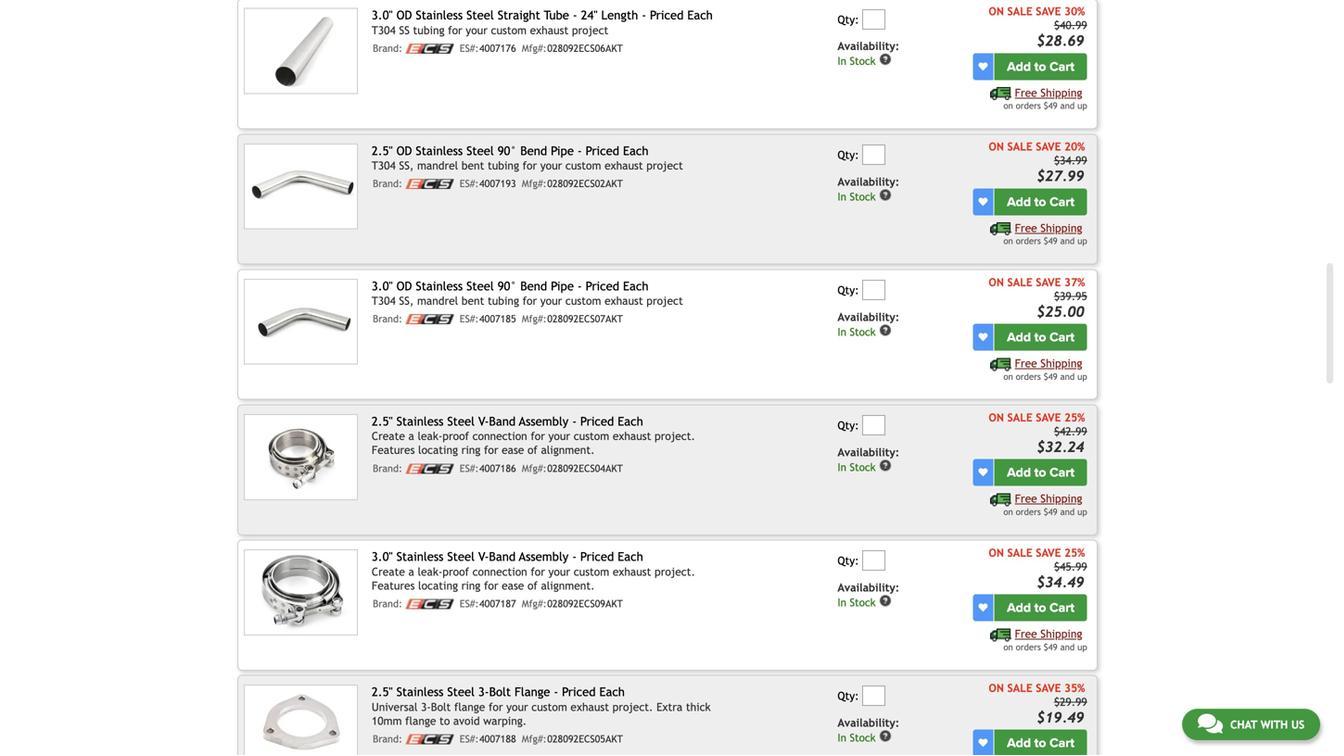 Task type: describe. For each thing, give the bounding box(es) containing it.
your inside 3.0" od stainless steel straight tube - 24" length - priced each t304 ss tubing for your custom exhaust project
[[466, 24, 488, 37]]

$39.95
[[1054, 290, 1088, 303]]

priced inside 3.0" stainless steel v-band assembly - priced each create a leak-proof connection for your custom exhaust project. features locating ring for ease of alignment.
[[580, 550, 614, 564]]

custom inside 2.5" stainless steel 3-bolt flange - priced each universal 3-bolt flange for your custom exhaust project. extra thick 10mm flange to avoid warping.
[[532, 701, 567, 714]]

6 add from the top
[[1007, 736, 1031, 752]]

add to wish list image for $34.49
[[979, 604, 988, 613]]

6 add to cart from the top
[[1007, 736, 1075, 752]]

on for $25.00
[[1004, 372, 1013, 382]]

6 ecs - corporate logo image from the top
[[406, 735, 454, 745]]

save for $28.69
[[1036, 5, 1061, 18]]

tubing for $28.69
[[413, 24, 445, 37]]

assembly for $32.24
[[519, 414, 569, 429]]

up for $34.49
[[1078, 643, 1088, 653]]

priced inside 2.5" stainless steel 3-bolt flange - priced each universal 3-bolt flange for your custom exhaust project. extra thick 10mm flange to avoid warping.
[[562, 685, 596, 700]]

exhaust inside 2.5" od stainless steel 90° bend pipe - priced each t304 ss, mandrel bent tubing for your custom exhaust project
[[605, 159, 643, 172]]

5 add to wish list image from the top
[[979, 739, 988, 748]]

3.0" od stainless steel 90° bend pipe - priced each t304 ss, mandrel bent tubing for your custom exhaust project
[[372, 279, 683, 308]]

for inside "3.0" od stainless steel 90° bend pipe - priced each t304 ss, mandrel bent tubing for your custom exhaust project"
[[523, 295, 537, 308]]

comments image
[[1198, 713, 1223, 735]]

steel inside 3.0" od stainless steel straight tube - 24" length - priced each t304 ss tubing for your custom exhaust project
[[467, 8, 494, 22]]

es#4007185 - 028092ecs07akt - 3.0" od stainless steel 90 bend pipe - priced each - t304 ss, mandrel bent tubing for your custom exhaust project - ecs - audi bmw volkswagen mercedes benz mini porsche image
[[244, 279, 358, 365]]

add to wish list image
[[979, 62, 988, 71]]

24"
[[581, 8, 598, 22]]

od for $27.99
[[397, 144, 412, 158]]

30%
[[1065, 5, 1085, 18]]

shipping for $28.69
[[1041, 86, 1083, 99]]

shipping for $34.49
[[1041, 628, 1083, 641]]

free for $32.24
[[1015, 492, 1037, 505]]

6 add to cart button from the top
[[994, 730, 1088, 756]]

assembly for $34.49
[[519, 550, 569, 564]]

$49 for $32.24
[[1044, 507, 1058, 517]]

up for $32.24
[[1078, 507, 1088, 517]]

priced inside 2.5" stainless steel v-band assembly - priced each create a leak-proof connection for your custom exhaust project. features locating ring for ease of alignment.
[[580, 414, 614, 429]]

stock for $25.00
[[850, 326, 876, 338]]

custom inside 3.0" od stainless steel straight tube - 24" length - priced each t304 ss tubing for your custom exhaust project
[[491, 24, 527, 37]]

add to cart for $34.49
[[1007, 600, 1075, 616]]

free shipping image for $32.24
[[990, 494, 1012, 507]]

sale for $27.99
[[1008, 140, 1033, 153]]

ecs - corporate logo image for $34.49
[[406, 599, 454, 610]]

cart for $34.49
[[1050, 600, 1075, 616]]

availability: for $34.49
[[838, 581, 900, 594]]

ss, for $27.99
[[399, 159, 414, 172]]

1 horizontal spatial bolt
[[489, 685, 511, 700]]

exhaust inside "3.0" od stainless steel 90° bend pipe - priced each t304 ss, mandrel bent tubing for your custom exhaust project"
[[605, 295, 643, 308]]

2.5" stainless steel 3-bolt flange - priced each link
[[372, 685, 625, 700]]

mfg#: for $28.69
[[522, 43, 547, 54]]

4007187
[[479, 598, 516, 610]]

$29.99
[[1054, 696, 1088, 709]]

028092ecs02akt
[[547, 178, 623, 190]]

cart for $28.69
[[1050, 59, 1075, 74]]

on sale save 25% $42.99 $32.24
[[989, 411, 1088, 456]]

extra
[[657, 701, 683, 714]]

your inside 2.5" od stainless steel 90° bend pipe - priced each t304 ss, mandrel bent tubing for your custom exhaust project
[[540, 159, 562, 172]]

leak- for $32.24
[[418, 430, 443, 443]]

- inside 3.0" stainless steel v-band assembly - priced each create a leak-proof connection for your custom exhaust project. features locating ring for ease of alignment.
[[572, 550, 577, 564]]

exhaust inside 3.0" od stainless steel straight tube - 24" length - priced each t304 ss tubing for your custom exhaust project
[[530, 24, 569, 37]]

35%
[[1065, 682, 1085, 695]]

4007186
[[479, 463, 516, 475]]

ease for $34.49
[[502, 579, 524, 592]]

availability: in stock for $32.24
[[838, 446, 900, 474]]

brand: for $32.24
[[373, 463, 402, 475]]

2.5" od stainless steel 90° bend pipe - priced each link
[[372, 144, 649, 158]]

chat with us
[[1230, 719, 1305, 732]]

on sale save 30% $40.99 $28.69
[[989, 5, 1088, 49]]

- left 24"
[[573, 8, 577, 22]]

project for $25.00
[[647, 295, 683, 308]]

add to cart button for $34.49
[[994, 595, 1088, 622]]

$40.99
[[1054, 19, 1088, 32]]

ecs - corporate logo image for $27.99
[[406, 179, 454, 189]]

each inside 2.5" od stainless steel 90° bend pipe - priced each t304 ss, mandrel bent tubing for your custom exhaust project
[[623, 144, 649, 158]]

project. for $34.49
[[655, 566, 695, 578]]

custom inside 2.5" od stainless steel 90° bend pipe - priced each t304 ss, mandrel bent tubing for your custom exhaust project
[[566, 159, 601, 172]]

ecs - corporate logo image for $28.69
[[406, 44, 454, 54]]

free shipping image for $27.99
[[990, 223, 1012, 236]]

avoid
[[453, 715, 480, 728]]

orders for $25.00
[[1016, 372, 1041, 382]]

6 brand: from the top
[[373, 734, 402, 745]]

es#4007176 - 028092ecs06akt - 3.0" od stainless steel straight tube - 24" length - priced each - t304 ss tubing for your custom exhaust project - ecs - audi bmw volkswagen mercedes benz mini porsche image
[[244, 8, 358, 94]]

availability: in stock for $34.49
[[838, 581, 900, 609]]

for up 4007186
[[484, 444, 498, 457]]

6 availability: in stock from the top
[[838, 717, 900, 745]]

ss, for $25.00
[[399, 295, 414, 308]]

stainless inside 2.5" stainless steel 3-bolt flange - priced each universal 3-bolt flange for your custom exhaust project. extra thick 10mm flange to avoid warping.
[[397, 685, 444, 700]]

es#: 4007176 mfg#: 028092ecs06akt
[[460, 43, 623, 54]]

v- for $32.24
[[478, 414, 489, 429]]

6 question sign image from the top
[[879, 730, 892, 743]]

in for $25.00
[[838, 326, 847, 338]]

qty: for $27.99
[[838, 148, 859, 161]]

es#4007187 - 028092ecs09akt - 3.0" stainless steel v-band assembly - priced each	 - create a leak-proof connection for your custom exhaust project. features locating ring for ease of alignment. - ecs - audi bmw volkswagen mercedes benz mini porsche image
[[244, 550, 358, 636]]

028092ecs04akt
[[547, 463, 623, 475]]

on sale save 25% $45.99 $34.49
[[989, 547, 1088, 591]]

exhaust inside 3.0" stainless steel v-band assembly - priced each create a leak-proof connection for your custom exhaust project. features locating ring for ease of alignment.
[[613, 566, 651, 578]]

$19.49
[[1037, 710, 1085, 727]]

25% for $34.49
[[1065, 547, 1085, 560]]

mandrel for $25.00
[[417, 295, 458, 308]]

save for $25.00
[[1036, 276, 1061, 289]]

steel inside 2.5" od stainless steel 90° bend pipe - priced each t304 ss, mandrel bent tubing for your custom exhaust project
[[467, 144, 494, 158]]

add for $32.24
[[1007, 465, 1031, 481]]

exhaust inside 2.5" stainless steel 3-bolt flange - priced each universal 3-bolt flange for your custom exhaust project. extra thick 10mm flange to avoid warping.
[[571, 701, 609, 714]]

save inside on sale save 35% $29.99 $19.49
[[1036, 682, 1061, 695]]

pipe for $27.99
[[551, 144, 574, 158]]

length
[[601, 8, 638, 22]]

free shipping image for $28.69
[[990, 87, 1012, 100]]

shipping for $25.00
[[1041, 357, 1083, 370]]

es#: 4007187 mfg#: 028092ecs09akt
[[460, 598, 623, 610]]

your inside 2.5" stainless steel v-band assembly - priced each create a leak-proof connection for your custom exhaust project. features locating ring for ease of alignment.
[[549, 430, 570, 443]]

ecs - corporate logo image for $32.24
[[406, 464, 454, 474]]

t304 inside 3.0" od stainless steel straight tube - 24" length - priced each t304 ss tubing for your custom exhaust project
[[372, 24, 396, 37]]

3.0" od stainless steel straight tube - 24" length - priced each t304 ss tubing for your custom exhaust project
[[372, 8, 713, 37]]

bend for $27.99
[[520, 144, 547, 158]]

to inside 2.5" stainless steel 3-bolt flange - priced each universal 3-bolt flange for your custom exhaust project. extra thick 10mm flange to avoid warping.
[[440, 715, 450, 728]]

sale for $28.69
[[1008, 5, 1033, 18]]

4007188
[[479, 734, 516, 745]]

custom inside 2.5" stainless steel v-band assembly - priced each create a leak-proof connection for your custom exhaust project. features locating ring for ease of alignment.
[[574, 430, 609, 443]]

3.0" od stainless steel straight tube - 24" length - priced each link
[[372, 8, 713, 22]]

028092ecs09akt
[[547, 598, 623, 610]]

028092ecs07akt
[[547, 314, 623, 325]]

brand: for $25.00
[[373, 314, 402, 325]]

for up es#: 4007186 mfg#: 028092ecs04akt
[[531, 430, 545, 443]]

flange
[[515, 685, 550, 700]]

tubing for $27.99
[[488, 159, 519, 172]]

project for $27.99
[[647, 159, 683, 172]]

qty: for $32.24
[[838, 419, 859, 432]]

$45.99
[[1054, 560, 1088, 573]]

of for $34.49
[[528, 579, 538, 592]]

with
[[1261, 719, 1288, 732]]

es#: for $32.24
[[460, 463, 479, 475]]

priced inside 2.5" od stainless steel 90° bend pipe - priced each t304 ss, mandrel bent tubing for your custom exhaust project
[[586, 144, 619, 158]]

project. inside 2.5" stainless steel 3-bolt flange - priced each universal 3-bolt flange for your custom exhaust project. extra thick 10mm flange to avoid warping.
[[613, 701, 653, 714]]

create for $34.49
[[372, 566, 405, 578]]

add for $28.69
[[1007, 59, 1031, 74]]

for up es#: 4007187 mfg#: 028092ecs09akt
[[531, 566, 545, 578]]

steel inside 2.5" stainless steel 3-bolt flange - priced each universal 3-bolt flange for your custom exhaust project. extra thick 10mm flange to avoid warping.
[[447, 685, 475, 700]]

availability: for $27.99
[[838, 175, 900, 188]]

steel inside "3.0" od stainless steel 90° bend pipe - priced each t304 ss, mandrel bent tubing for your custom exhaust project"
[[467, 279, 494, 293]]

$27.99
[[1037, 168, 1085, 185]]

20%
[[1065, 140, 1085, 153]]

$34.99
[[1054, 154, 1088, 167]]

mfg#: for $34.49
[[522, 598, 547, 610]]

for inside 2.5" stainless steel 3-bolt flange - priced each universal 3-bolt flange for your custom exhaust project. extra thick 10mm flange to avoid warping.
[[489, 701, 503, 714]]

each inside "3.0" od stainless steel 90° bend pipe - priced each t304 ss, mandrel bent tubing for your custom exhaust project"
[[623, 279, 649, 293]]

- inside "3.0" od stainless steel 90° bend pipe - priced each t304 ss, mandrel bent tubing for your custom exhaust project"
[[578, 279, 582, 293]]

question sign image for $28.69
[[879, 53, 892, 66]]

for inside 2.5" od stainless steel 90° bend pipe - priced each t304 ss, mandrel bent tubing for your custom exhaust project
[[523, 159, 537, 172]]

each inside 3.0" stainless steel v-band assembly - priced each create a leak-proof connection for your custom exhaust project. features locating ring for ease of alignment.
[[618, 550, 643, 564]]

orders for $32.24
[[1016, 507, 1041, 517]]

stainless inside "3.0" od stainless steel 90° bend pipe - priced each t304 ss, mandrel bent tubing for your custom exhaust project"
[[416, 279, 463, 293]]

us
[[1292, 719, 1305, 732]]

2.5" stainless steel v-band assembly - priced each create a leak-proof connection for your custom exhaust project. features locating ring for ease of alignment.
[[372, 414, 695, 457]]

save for $27.99
[[1036, 140, 1061, 153]]

25% for $32.24
[[1065, 411, 1085, 424]]

your inside 3.0" stainless steel v-band assembly - priced each create a leak-proof connection for your custom exhaust project. features locating ring for ease of alignment.
[[549, 566, 570, 578]]

stainless inside 2.5" stainless steel v-band assembly - priced each create a leak-proof connection for your custom exhaust project. features locating ring for ease of alignment.
[[397, 414, 444, 429]]

on sale save 37% $39.95 $25.00
[[989, 276, 1088, 320]]

6 cart from the top
[[1050, 736, 1075, 752]]

availability: for $32.24
[[838, 446, 900, 459]]

od for $28.69
[[397, 8, 412, 22]]

priced inside 3.0" od stainless steel straight tube - 24" length - priced each t304 ss tubing for your custom exhaust project
[[650, 8, 684, 22]]

es#: 4007188 mfg#: 028092ecs05akt
[[460, 734, 623, 745]]

es#: 4007186 mfg#: 028092ecs04akt
[[460, 463, 623, 475]]

90° for $25.00
[[498, 279, 517, 293]]

- inside 2.5" od stainless steel 90° bend pipe - priced each t304 ss, mandrel bent tubing for your custom exhaust project
[[578, 144, 582, 158]]

028092ecs05akt
[[547, 734, 623, 745]]

$25.00
[[1037, 303, 1085, 320]]

es#4007188 - 028092ecs05akt -  2.5" stainless steel 3-bolt flange - priced each - universal 3-bolt flange for your custom exhaust project. extra thick 10mm flange to avoid warping. - ecs - audi bmw volkswagen mercedes benz mini porsche image
[[244, 685, 358, 756]]

up for $28.69
[[1078, 101, 1088, 111]]

question sign image for $32.24
[[879, 459, 892, 472]]

to down $19.49
[[1035, 736, 1046, 752]]

sale for $25.00
[[1008, 276, 1033, 289]]

on inside on sale save 35% $29.99 $19.49
[[989, 682, 1004, 695]]

es#: for $28.69
[[460, 43, 479, 54]]

each inside 2.5" stainless steel 3-bolt flange - priced each universal 3-bolt flange for your custom exhaust project. extra thick 10mm flange to avoid warping.
[[599, 685, 625, 700]]

on sale save 35% $29.99 $19.49
[[989, 682, 1088, 727]]

6 qty: from the top
[[838, 690, 859, 703]]



Task type: locate. For each thing, give the bounding box(es) containing it.
1 add from the top
[[1007, 59, 1031, 74]]

0 horizontal spatial bolt
[[431, 701, 451, 714]]

ss,
[[399, 159, 414, 172], [399, 295, 414, 308]]

3 on from the top
[[989, 276, 1004, 289]]

to for $28.69
[[1035, 59, 1046, 74]]

2 in from the top
[[838, 190, 847, 203]]

- inside 2.5" stainless steel 3-bolt flange - priced each universal 3-bolt flange for your custom exhaust project. extra thick 10mm flange to avoid warping.
[[554, 685, 558, 700]]

leak- inside 2.5" stainless steel v-band assembly - priced each create a leak-proof connection for your custom exhaust project. features locating ring for ease of alignment.
[[418, 430, 443, 443]]

each
[[687, 8, 713, 22], [623, 144, 649, 158], [623, 279, 649, 293], [618, 414, 643, 429], [618, 550, 643, 564], [599, 685, 625, 700]]

2 od from the top
[[397, 144, 412, 158]]

band for $34.49
[[489, 550, 516, 564]]

add for $34.49
[[1007, 600, 1031, 616]]

stainless inside 3.0" od stainless steel straight tube - 24" length - priced each t304 ss tubing for your custom exhaust project
[[416, 8, 463, 22]]

t304 right es#4007193 - 028092ecs02akt - 2.5" od stainless steel 90 bend pipe - priced each - t304 ss, mandrel bent tubing for your custom exhaust project - ecs - audi bmw volkswagen mercedes benz mini porsche image
[[372, 159, 396, 172]]

question sign image
[[879, 53, 892, 66], [879, 189, 892, 201], [879, 324, 892, 337], [879, 459, 892, 472], [879, 595, 892, 608], [879, 730, 892, 743]]

up for $25.00
[[1078, 372, 1088, 382]]

free shipping on orders $49 and up up 20%
[[1004, 86, 1088, 111]]

1 vertical spatial 3-
[[421, 701, 431, 714]]

$32.24
[[1037, 439, 1085, 456]]

brand: right es#4007185 - 028092ecs07akt - 3.0" od stainless steel 90 bend pipe - priced each - t304 ss, mandrel bent tubing for your custom exhaust project - ecs - audi bmw volkswagen mercedes benz mini porsche image
[[373, 314, 402, 325]]

add to cart button for $28.69
[[994, 53, 1088, 80]]

on up on sale save 37% $39.95 $25.00
[[1004, 236, 1013, 246]]

0 vertical spatial of
[[528, 444, 538, 457]]

- up 028092ecs09akt
[[572, 550, 577, 564]]

25% inside on sale save 25% $42.99 $32.24
[[1065, 411, 1085, 424]]

cart down the $27.99
[[1050, 194, 1075, 210]]

1 od from the top
[[397, 8, 412, 22]]

exhaust down 3.0" od stainless steel straight tube - 24" length - priced each link
[[530, 24, 569, 37]]

2 bend from the top
[[520, 279, 547, 293]]

2 sale from the top
[[1008, 140, 1033, 153]]

2 and from the top
[[1061, 236, 1075, 246]]

t304 inside 2.5" od stainless steel 90° bend pipe - priced each t304 ss, mandrel bent tubing for your custom exhaust project
[[372, 159, 396, 172]]

0 vertical spatial tubing
[[413, 24, 445, 37]]

qty:
[[838, 13, 859, 26], [838, 148, 859, 161], [838, 284, 859, 297], [838, 419, 859, 432], [838, 555, 859, 568], [838, 690, 859, 703]]

orders for $27.99
[[1016, 236, 1041, 246]]

create right es#4007187 - 028092ecs09akt - 3.0" stainless steel v-band assembly - priced each	 - create a leak-proof connection for your custom exhaust project. features locating ring for ease of alignment. - ecs - audi bmw volkswagen mercedes benz mini porsche image
[[372, 566, 405, 578]]

4 stock from the top
[[850, 461, 876, 474]]

3 2.5" from the top
[[372, 685, 393, 700]]

stainless
[[416, 8, 463, 22], [416, 144, 463, 158], [416, 279, 463, 293], [397, 414, 444, 429], [397, 550, 444, 564], [397, 685, 444, 700]]

2.5"
[[372, 144, 393, 158], [372, 414, 393, 429], [372, 685, 393, 700]]

custom down flange
[[532, 701, 567, 714]]

your up warping.
[[506, 701, 528, 714]]

a for $34.49
[[409, 566, 414, 578]]

brand: right es#4007193 - 028092ecs02akt - 2.5" od stainless steel 90 bend pipe - priced each - t304 ss, mandrel bent tubing for your custom exhaust project - ecs - audi bmw volkswagen mercedes benz mini porsche image
[[373, 178, 402, 190]]

3.0" stainless steel v-band assembly - priced each link
[[372, 550, 643, 564]]

1 vertical spatial proof
[[443, 566, 469, 578]]

2 vertical spatial tubing
[[488, 295, 519, 308]]

3 availability: in stock from the top
[[838, 311, 900, 338]]

None text field
[[863, 145, 886, 165], [863, 551, 886, 571], [863, 145, 886, 165], [863, 551, 886, 571]]

of up es#: 4007187 mfg#: 028092ecs09akt
[[528, 579, 538, 592]]

3.0" for $34.49
[[372, 550, 393, 564]]

1 vertical spatial bent
[[462, 295, 484, 308]]

free shipping image
[[990, 629, 1012, 642]]

0 vertical spatial assembly
[[519, 414, 569, 429]]

project.
[[655, 430, 695, 443], [655, 566, 695, 578], [613, 701, 653, 714]]

es#: 4007185 mfg#: 028092ecs07akt
[[460, 314, 623, 325]]

custom
[[491, 24, 527, 37], [566, 159, 601, 172], [566, 295, 601, 308], [574, 430, 609, 443], [574, 566, 609, 578], [532, 701, 567, 714]]

0 vertical spatial ring
[[462, 444, 481, 457]]

1 create from the top
[[372, 430, 405, 443]]

2 assembly from the top
[[519, 550, 569, 564]]

0 vertical spatial ss,
[[399, 159, 414, 172]]

availability:
[[838, 40, 900, 53], [838, 175, 900, 188], [838, 311, 900, 324], [838, 446, 900, 459], [838, 581, 900, 594], [838, 717, 900, 730]]

custom up the 028092ecs07akt at the left top of page
[[566, 295, 601, 308]]

proof down 3.0" stainless steel v-band assembly - priced each link
[[443, 566, 469, 578]]

1 free from the top
[[1015, 86, 1037, 99]]

band inside 2.5" stainless steel v-band assembly - priced each create a leak-proof connection for your custom exhaust project. features locating ring for ease of alignment.
[[489, 414, 516, 429]]

pipe up es#: 4007193 mfg#: 028092ecs02akt
[[551, 144, 574, 158]]

alignment. inside 3.0" stainless steel v-band assembly - priced each create a leak-proof connection for your custom exhaust project. features locating ring for ease of alignment.
[[541, 579, 595, 592]]

1 vertical spatial bolt
[[431, 701, 451, 714]]

2 availability: in stock from the top
[[838, 175, 900, 203]]

ss
[[399, 24, 410, 37]]

1 stock from the top
[[850, 55, 876, 68]]

bolt
[[489, 685, 511, 700], [431, 701, 451, 714]]

0 vertical spatial project.
[[655, 430, 695, 443]]

on for $27.99
[[1004, 236, 1013, 246]]

$28.69
[[1037, 33, 1085, 49]]

1 of from the top
[[528, 444, 538, 457]]

save inside on sale save 20% $34.99 $27.99
[[1036, 140, 1061, 153]]

pipe
[[551, 144, 574, 158], [551, 279, 574, 293]]

2 leak- from the top
[[418, 566, 443, 578]]

steel inside 3.0" stainless steel v-band assembly - priced each create a leak-proof connection for your custom exhaust project. features locating ring for ease of alignment.
[[447, 550, 475, 564]]

on inside 'on sale save 30% $40.99 $28.69'
[[989, 5, 1004, 18]]

4 sale from the top
[[1008, 411, 1033, 424]]

1 vertical spatial project.
[[655, 566, 695, 578]]

1 ease from the top
[[502, 444, 524, 457]]

90° inside "3.0" od stainless steel 90° bend pipe - priced each t304 ss, mandrel bent tubing for your custom exhaust project"
[[498, 279, 517, 293]]

6 in from the top
[[838, 732, 847, 745]]

save up $42.99
[[1036, 411, 1061, 424]]

5 $49 from the top
[[1044, 643, 1058, 653]]

mandrel down 3.0" od stainless steel 90° bend pipe - priced each link
[[417, 295, 458, 308]]

0 vertical spatial t304
[[372, 24, 396, 37]]

1 vertical spatial create
[[372, 566, 405, 578]]

2 locating from the top
[[418, 579, 458, 592]]

1 cart from the top
[[1050, 59, 1075, 74]]

locating inside 3.0" stainless steel v-band assembly - priced each create a leak-proof connection for your custom exhaust project. features locating ring for ease of alignment.
[[418, 579, 458, 592]]

4007185
[[479, 314, 516, 325]]

1 vertical spatial pipe
[[551, 279, 574, 293]]

- inside 2.5" stainless steel v-band assembly - priced each create a leak-proof connection for your custom exhaust project. features locating ring for ease of alignment.
[[572, 414, 577, 429]]

- right length
[[642, 8, 646, 22]]

2 alignment. from the top
[[541, 579, 595, 592]]

add down on sale save 20% $34.99 $27.99
[[1007, 194, 1031, 210]]

cart
[[1050, 59, 1075, 74], [1050, 194, 1075, 210], [1050, 330, 1075, 345], [1050, 465, 1075, 481], [1050, 600, 1075, 616], [1050, 736, 1075, 752]]

2.5" for $27.99
[[372, 144, 393, 158]]

ring
[[462, 444, 481, 457], [462, 579, 481, 592]]

to for $27.99
[[1035, 194, 1046, 210]]

availability: in stock for $28.69
[[838, 40, 900, 68]]

3 3.0" from the top
[[372, 550, 393, 564]]

free shipping on orders $49 and up
[[1004, 86, 1088, 111], [1004, 221, 1088, 246], [1004, 357, 1088, 382], [1004, 492, 1088, 517], [1004, 628, 1088, 653]]

$49 for $27.99
[[1044, 236, 1058, 246]]

free down the $27.99
[[1015, 221, 1037, 234]]

on for $32.24
[[1004, 507, 1013, 517]]

to for $34.49
[[1035, 600, 1046, 616]]

shipping for $27.99
[[1041, 221, 1083, 234]]

mandrel inside 2.5" od stainless steel 90° bend pipe - priced each t304 ss, mandrel bent tubing for your custom exhaust project
[[417, 159, 458, 172]]

to for $32.24
[[1035, 465, 1046, 481]]

brand:
[[373, 43, 402, 54], [373, 178, 402, 190], [373, 314, 402, 325], [373, 463, 402, 475], [373, 598, 402, 610], [373, 734, 402, 745]]

up up $42.99
[[1078, 372, 1088, 382]]

chat
[[1230, 719, 1258, 732]]

in for $32.24
[[838, 461, 847, 474]]

4 free from the top
[[1015, 492, 1037, 505]]

add down on sale save 37% $39.95 $25.00
[[1007, 330, 1031, 345]]

2 es#: from the top
[[460, 178, 479, 190]]

es#: left 4007186
[[460, 463, 479, 475]]

shipping down $34.49
[[1041, 628, 1083, 641]]

3.0" od stainless steel 90° bend pipe - priced each link
[[372, 279, 649, 293]]

question sign image for $27.99
[[879, 189, 892, 201]]

on inside on sale save 25% $45.99 $34.49
[[989, 547, 1004, 560]]

up up $45.99
[[1078, 507, 1088, 517]]

v- for $34.49
[[478, 550, 489, 564]]

2.5" inside 2.5" od stainless steel 90° bend pipe - priced each t304 ss, mandrel bent tubing for your custom exhaust project
[[372, 144, 393, 158]]

1 vertical spatial assembly
[[519, 550, 569, 564]]

ring for $34.49
[[462, 579, 481, 592]]

proof inside 3.0" stainless steel v-band assembly - priced each create a leak-proof connection for your custom exhaust project. features locating ring for ease of alignment.
[[443, 566, 469, 578]]

3 mfg#: from the top
[[522, 314, 547, 325]]

save for $32.24
[[1036, 411, 1061, 424]]

ease up 4007186
[[502, 444, 524, 457]]

None text field
[[863, 9, 886, 30], [863, 280, 886, 300], [863, 415, 886, 436], [863, 686, 886, 707], [863, 9, 886, 30], [863, 280, 886, 300], [863, 415, 886, 436], [863, 686, 886, 707]]

v- up 4007186
[[478, 414, 489, 429]]

ease for $32.24
[[502, 444, 524, 457]]

25% inside on sale save 25% $45.99 $34.49
[[1065, 547, 1085, 560]]

5 es#: from the top
[[460, 598, 479, 610]]

project. inside 2.5" stainless steel v-band assembly - priced each create a leak-proof connection for your custom exhaust project. features locating ring for ease of alignment.
[[655, 430, 695, 443]]

0 vertical spatial ease
[[502, 444, 524, 457]]

1 orders from the top
[[1016, 101, 1041, 111]]

3.0" stainless steel v-band assembly - priced each create a leak-proof connection for your custom exhaust project. features locating ring for ease of alignment.
[[372, 550, 695, 592]]

1 vertical spatial project
[[647, 159, 683, 172]]

and for $28.69
[[1061, 101, 1075, 111]]

0 vertical spatial leak-
[[418, 430, 443, 443]]

1 vertical spatial tubing
[[488, 159, 519, 172]]

1 bent from the top
[[462, 159, 484, 172]]

sale for $34.49
[[1008, 547, 1033, 560]]

chat with us link
[[1182, 709, 1321, 741]]

0 vertical spatial a
[[409, 430, 414, 443]]

availability: for $25.00
[[838, 311, 900, 324]]

0 vertical spatial alignment.
[[541, 444, 595, 457]]

pipe inside 2.5" od stainless steel 90° bend pipe - priced each t304 ss, mandrel bent tubing for your custom exhaust project
[[551, 144, 574, 158]]

mandrel for $27.99
[[417, 159, 458, 172]]

tubing inside "3.0" od stainless steel 90° bend pipe - priced each t304 ss, mandrel bent tubing for your custom exhaust project"
[[488, 295, 519, 308]]

tubing inside 2.5" od stainless steel 90° bend pipe - priced each t304 ss, mandrel bent tubing for your custom exhaust project
[[488, 159, 519, 172]]

on
[[1004, 101, 1013, 111], [1004, 236, 1013, 246], [1004, 372, 1013, 382], [1004, 507, 1013, 517], [1004, 643, 1013, 653]]

add to wish list image
[[979, 197, 988, 207], [979, 333, 988, 342], [979, 468, 988, 478], [979, 604, 988, 613], [979, 739, 988, 748]]

4 free shipping image from the top
[[990, 494, 1012, 507]]

tube
[[544, 8, 569, 22]]

2 pipe from the top
[[551, 279, 574, 293]]

3 free from the top
[[1015, 357, 1037, 370]]

4 availability: in stock from the top
[[838, 446, 900, 474]]

free shipping image
[[990, 87, 1012, 100], [990, 223, 1012, 236], [990, 358, 1012, 371], [990, 494, 1012, 507]]

stainless inside 2.5" od stainless steel 90° bend pipe - priced each t304 ss, mandrel bent tubing for your custom exhaust project
[[416, 144, 463, 158]]

orders up on sale save 20% $34.99 $27.99
[[1016, 101, 1041, 111]]

3- up avoid at the bottom of the page
[[478, 685, 489, 700]]

connection for $34.49
[[473, 566, 527, 578]]

on for $27.99
[[989, 140, 1004, 153]]

leak- down "2.5" stainless steel v-band assembly - priced each" link
[[418, 430, 443, 443]]

your up es#: 4007185 mfg#: 028092ecs07akt
[[540, 295, 562, 308]]

on for $28.69
[[989, 5, 1004, 18]]

1 vertical spatial 90°
[[498, 279, 517, 293]]

flange down universal
[[405, 715, 436, 728]]

0 vertical spatial v-
[[478, 414, 489, 429]]

3.0"
[[372, 8, 393, 22], [372, 279, 393, 293], [372, 550, 393, 564]]

of inside 2.5" stainless steel v-band assembly - priced each create a leak-proof connection for your custom exhaust project. features locating ring for ease of alignment.
[[528, 444, 538, 457]]

ecs - corporate logo image down the ss
[[406, 44, 454, 54]]

on for $25.00
[[989, 276, 1004, 289]]

in for $27.99
[[838, 190, 847, 203]]

1 alignment. from the top
[[541, 444, 595, 457]]

2 vertical spatial od
[[397, 279, 412, 293]]

each inside 2.5" stainless steel v-band assembly - priced each create a leak-proof connection for your custom exhaust project. features locating ring for ease of alignment.
[[618, 414, 643, 429]]

save inside on sale save 25% $42.99 $32.24
[[1036, 411, 1061, 424]]

v-
[[478, 414, 489, 429], [478, 550, 489, 564]]

2 free shipping image from the top
[[990, 223, 1012, 236]]

5 free from the top
[[1015, 628, 1037, 641]]

90° up 4007185
[[498, 279, 517, 293]]

1 free shipping image from the top
[[990, 87, 1012, 100]]

cart down $34.49
[[1050, 600, 1075, 616]]

1 vertical spatial connection
[[473, 566, 527, 578]]

free for $27.99
[[1015, 221, 1037, 234]]

project inside 2.5" od stainless steel 90° bend pipe - priced each t304 ss, mandrel bent tubing for your custom exhaust project
[[647, 159, 683, 172]]

ecs - corporate logo image for $25.00
[[406, 315, 454, 325]]

0 vertical spatial bolt
[[489, 685, 511, 700]]

mfg#: for $25.00
[[522, 314, 547, 325]]

0 vertical spatial 3-
[[478, 685, 489, 700]]

od inside 2.5" od stainless steel 90° bend pipe - priced each t304 ss, mandrel bent tubing for your custom exhaust project
[[397, 144, 412, 158]]

1 horizontal spatial 3-
[[478, 685, 489, 700]]

free for $25.00
[[1015, 357, 1037, 370]]

flange
[[454, 701, 485, 714], [405, 715, 436, 728]]

sale inside on sale save 25% $45.99 $34.49
[[1008, 547, 1033, 560]]

add to cart down $25.00
[[1007, 330, 1075, 345]]

up
[[1078, 101, 1088, 111], [1078, 236, 1088, 246], [1078, 372, 1088, 382], [1078, 507, 1088, 517], [1078, 643, 1088, 653]]

2 create from the top
[[372, 566, 405, 578]]

3 brand: from the top
[[373, 314, 402, 325]]

1 add to cart from the top
[[1007, 59, 1075, 74]]

5 ecs - corporate logo image from the top
[[406, 599, 454, 610]]

free shipping image down 'on sale save 30% $40.99 $28.69'
[[990, 87, 1012, 100]]

37%
[[1065, 276, 1085, 289]]

stainless inside 3.0" stainless steel v-band assembly - priced each create a leak-proof connection for your custom exhaust project. features locating ring for ease of alignment.
[[397, 550, 444, 564]]

2.5" inside 2.5" stainless steel 3-bolt flange - priced each universal 3-bolt flange for your custom exhaust project. extra thick 10mm flange to avoid warping.
[[372, 685, 393, 700]]

orders up on sale save 25% $45.99 $34.49
[[1016, 507, 1041, 517]]

3-
[[478, 685, 489, 700], [421, 701, 431, 714]]

orders up on sale save 37% $39.95 $25.00
[[1016, 236, 1041, 246]]

for up es#: 4007185 mfg#: 028092ecs07akt
[[523, 295, 537, 308]]

ring inside 2.5" stainless steel v-band assembly - priced each create a leak-proof connection for your custom exhaust project. features locating ring for ease of alignment.
[[462, 444, 481, 457]]

free down $25.00
[[1015, 357, 1037, 370]]

90°
[[498, 144, 517, 158], [498, 279, 517, 293]]

add to cart button for $25.00
[[994, 324, 1088, 351]]

1 vertical spatial flange
[[405, 715, 436, 728]]

and
[[1061, 101, 1075, 111], [1061, 236, 1075, 246], [1061, 372, 1075, 382], [1061, 507, 1075, 517], [1061, 643, 1075, 653]]

5 cart from the top
[[1050, 600, 1075, 616]]

$42.99
[[1054, 425, 1088, 438]]

add to wish list image for $25.00
[[979, 333, 988, 342]]

priced inside "3.0" od stainless steel 90° bend pipe - priced each t304 ss, mandrel bent tubing for your custom exhaust project"
[[586, 279, 619, 293]]

3 add from the top
[[1007, 330, 1031, 345]]

1 vertical spatial ss,
[[399, 295, 414, 308]]

6 on from the top
[[989, 682, 1004, 695]]

es#:
[[460, 43, 479, 54], [460, 178, 479, 190], [460, 314, 479, 325], [460, 463, 479, 475], [460, 598, 479, 610], [460, 734, 479, 745]]

1 horizontal spatial flange
[[454, 701, 485, 714]]

0 vertical spatial features
[[372, 444, 415, 457]]

$49
[[1044, 101, 1058, 111], [1044, 236, 1058, 246], [1044, 372, 1058, 382], [1044, 507, 1058, 517], [1044, 643, 1058, 653]]

es#4007193 - 028092ecs02akt - 2.5" od stainless steel 90 bend pipe - priced each - t304 ss, mandrel bent tubing for your custom exhaust project - ecs - audi bmw volkswagen mercedes benz mini porsche image
[[244, 144, 358, 230]]

project. inside 3.0" stainless steel v-band assembly - priced each create a leak-proof connection for your custom exhaust project. features locating ring for ease of alignment.
[[655, 566, 695, 578]]

save inside 'on sale save 30% $40.99 $28.69'
[[1036, 5, 1061, 18]]

add right add to wish list image
[[1007, 59, 1031, 74]]

3 od from the top
[[397, 279, 412, 293]]

assembly up es#: 4007186 mfg#: 028092ecs04akt
[[519, 414, 569, 429]]

for right the ss
[[448, 24, 462, 37]]

custom inside 3.0" stainless steel v-band assembly - priced each create a leak-proof connection for your custom exhaust project. features locating ring for ease of alignment.
[[574, 566, 609, 578]]

of
[[528, 444, 538, 457], [528, 579, 538, 592]]

for up '4007187'
[[484, 579, 498, 592]]

free down "$28.69"
[[1015, 86, 1037, 99]]

1 vertical spatial of
[[528, 579, 538, 592]]

proof down "2.5" stainless steel v-band assembly - priced each" link
[[443, 430, 469, 443]]

on sale save 20% $34.99 $27.99
[[989, 140, 1088, 185]]

free shipping on orders $49 and up for $32.24
[[1004, 492, 1088, 517]]

1 vertical spatial ease
[[502, 579, 524, 592]]

$49 up on sale save 25% $42.99 $32.24
[[1044, 372, 1058, 382]]

od inside 3.0" od stainless steel straight tube - 24" length - priced each t304 ss tubing for your custom exhaust project
[[397, 8, 412, 22]]

1 vertical spatial mandrel
[[417, 295, 458, 308]]

your inside "3.0" od stainless steel 90° bend pipe - priced each t304 ss, mandrel bent tubing for your custom exhaust project"
[[540, 295, 562, 308]]

free shipping image down on sale save 25% $42.99 $32.24
[[990, 494, 1012, 507]]

6 availability: from the top
[[838, 717, 900, 730]]

3.0" inside "3.0" od stainless steel 90° bend pipe - priced each t304 ss, mandrel bent tubing for your custom exhaust project"
[[372, 279, 393, 293]]

custom inside "3.0" od stainless steel 90° bend pipe - priced each t304 ss, mandrel bent tubing for your custom exhaust project"
[[566, 295, 601, 308]]

3- right universal
[[421, 701, 431, 714]]

to down $32.24
[[1035, 465, 1046, 481]]

bolt right universal
[[431, 701, 451, 714]]

2 mfg#: from the top
[[522, 178, 547, 190]]

priced right flange
[[562, 685, 596, 700]]

25%
[[1065, 411, 1085, 424], [1065, 547, 1085, 560]]

es#4007186 - 028092ecs04akt - 2.5" stainless steel v-band assembly - priced each	 - create a leak-proof connection for your custom exhaust project. features locating ring for ease of alignment. - ecs - audi bmw volkswagen mercedes benz mini porsche image
[[244, 414, 358, 501]]

add for $27.99
[[1007, 194, 1031, 210]]

connection inside 3.0" stainless steel v-band assembly - priced each create a leak-proof connection for your custom exhaust project. features locating ring for ease of alignment.
[[473, 566, 527, 578]]

priced
[[650, 8, 684, 22], [586, 144, 619, 158], [586, 279, 619, 293], [580, 414, 614, 429], [580, 550, 614, 564], [562, 685, 596, 700]]

create inside 3.0" stainless steel v-band assembly - priced each create a leak-proof connection for your custom exhaust project. features locating ring for ease of alignment.
[[372, 566, 405, 578]]

ring inside 3.0" stainless steel v-band assembly - priced each create a leak-proof connection for your custom exhaust project. features locating ring for ease of alignment.
[[462, 579, 481, 592]]

1 in from the top
[[838, 55, 847, 68]]

1 vertical spatial locating
[[418, 579, 458, 592]]

1 90° from the top
[[498, 144, 517, 158]]

0 horizontal spatial flange
[[405, 715, 436, 728]]

and up 35%
[[1061, 643, 1075, 653]]

your inside 2.5" stainless steel 3-bolt flange - priced each universal 3-bolt flange for your custom exhaust project. extra thick 10mm flange to avoid warping.
[[506, 701, 528, 714]]

in for $28.69
[[838, 55, 847, 68]]

3.0" inside 3.0" stainless steel v-band assembly - priced each create a leak-proof connection for your custom exhaust project. features locating ring for ease of alignment.
[[372, 550, 393, 564]]

4 add to cart from the top
[[1007, 465, 1075, 481]]

ecs - corporate logo image left 4007185
[[406, 315, 454, 325]]

ring up 4007186
[[462, 444, 481, 457]]

0 vertical spatial mandrel
[[417, 159, 458, 172]]

free shipping image down on sale save 37% $39.95 $25.00
[[990, 358, 1012, 371]]

add to cart for $27.99
[[1007, 194, 1075, 210]]

1 vertical spatial 3.0"
[[372, 279, 393, 293]]

2 free shipping on orders $49 and up from the top
[[1004, 221, 1088, 246]]

0 vertical spatial 2.5"
[[372, 144, 393, 158]]

2 brand: from the top
[[373, 178, 402, 190]]

tubing down 3.0" od stainless steel 90° bend pipe - priced each link
[[488, 295, 519, 308]]

1 band from the top
[[489, 414, 516, 429]]

2.5" inside 2.5" stainless steel v-band assembly - priced each create a leak-proof connection for your custom exhaust project. features locating ring for ease of alignment.
[[372, 414, 393, 429]]

alignment.
[[541, 444, 595, 457], [541, 579, 595, 592]]

bent for $25.00
[[462, 295, 484, 308]]

ecs - corporate logo image down avoid at the bottom of the page
[[406, 735, 454, 745]]

1 vertical spatial ring
[[462, 579, 481, 592]]

add up free shipping icon
[[1007, 600, 1031, 616]]

brand: right es#4007186 - 028092ecs04akt - 2.5" stainless steel v-band assembly - priced each	 - create a leak-proof connection for your custom exhaust project. features locating ring for ease of alignment. - ecs - audi bmw volkswagen mercedes benz mini porsche image
[[373, 463, 402, 475]]

leak- for $34.49
[[418, 566, 443, 578]]

3 orders from the top
[[1016, 372, 1041, 382]]

add for $25.00
[[1007, 330, 1031, 345]]

stock
[[850, 55, 876, 68], [850, 190, 876, 203], [850, 326, 876, 338], [850, 461, 876, 474], [850, 597, 876, 609], [850, 732, 876, 745]]

1 add to wish list image from the top
[[979, 197, 988, 207]]

on inside on sale save 25% $42.99 $32.24
[[989, 411, 1004, 424]]

-
[[573, 8, 577, 22], [642, 8, 646, 22], [578, 144, 582, 158], [578, 279, 582, 293], [572, 414, 577, 429], [572, 550, 577, 564], [554, 685, 558, 700]]

2.5" stainless steel 3-bolt flange - priced each universal 3-bolt flange for your custom exhaust project. extra thick 10mm flange to avoid warping.
[[372, 685, 711, 728]]

for inside 3.0" od stainless steel straight tube - 24" length - priced each t304 ss tubing for your custom exhaust project
[[448, 24, 462, 37]]

cart for $25.00
[[1050, 330, 1075, 345]]

proof
[[443, 430, 469, 443], [443, 566, 469, 578]]

6 mfg#: from the top
[[522, 734, 547, 745]]

10mm
[[372, 715, 402, 728]]

assembly inside 3.0" stainless steel v-band assembly - priced each create a leak-proof connection for your custom exhaust project. features locating ring for ease of alignment.
[[519, 550, 569, 564]]

add to cart button down $32.24
[[994, 459, 1088, 486]]

on
[[989, 5, 1004, 18], [989, 140, 1004, 153], [989, 276, 1004, 289], [989, 411, 1004, 424], [989, 547, 1004, 560], [989, 682, 1004, 695]]

bent
[[462, 159, 484, 172], [462, 295, 484, 308]]

locating
[[418, 444, 458, 457], [418, 579, 458, 592]]

0 vertical spatial proof
[[443, 430, 469, 443]]

locating inside 2.5" stainless steel v-band assembly - priced each create a leak-proof connection for your custom exhaust project. features locating ring for ease of alignment.
[[418, 444, 458, 457]]

add to cart button down the $27.99
[[994, 189, 1088, 215]]

ring for $32.24
[[462, 444, 481, 457]]

5 add to cart button from the top
[[994, 595, 1088, 622]]

create for $32.24
[[372, 430, 405, 443]]

5 free shipping on orders $49 and up from the top
[[1004, 628, 1088, 653]]

3 add to cart button from the top
[[994, 324, 1088, 351]]

0 vertical spatial 3.0"
[[372, 8, 393, 22]]

1 on from the top
[[989, 5, 1004, 18]]

exhaust up 028092ecs05akt
[[571, 701, 609, 714]]

0 vertical spatial 25%
[[1065, 411, 1085, 424]]

mfg#: down 3.0" od stainless steel straight tube - 24" length - priced each t304 ss tubing for your custom exhaust project
[[522, 43, 547, 54]]

save inside on sale save 37% $39.95 $25.00
[[1036, 276, 1061, 289]]

2 on from the top
[[1004, 236, 1013, 246]]

1 vertical spatial leak-
[[418, 566, 443, 578]]

25% up $42.99
[[1065, 411, 1085, 424]]

0 vertical spatial bend
[[520, 144, 547, 158]]

4007176
[[479, 43, 516, 54]]

in for $34.49
[[838, 597, 847, 609]]

2 stock from the top
[[850, 190, 876, 203]]

bent inside "3.0" od stainless steel 90° bend pipe - priced each t304 ss, mandrel bent tubing for your custom exhaust project"
[[462, 295, 484, 308]]

2.5" stainless steel v-band assembly - priced each link
[[372, 414, 643, 429]]

od for $25.00
[[397, 279, 412, 293]]

1 vertical spatial bend
[[520, 279, 547, 293]]

es#: left 4007185
[[460, 314, 479, 325]]

t304
[[372, 24, 396, 37], [372, 159, 396, 172], [372, 295, 396, 308]]

1 vertical spatial v-
[[478, 550, 489, 564]]

of inside 3.0" stainless steel v-band assembly - priced each create a leak-proof connection for your custom exhaust project. features locating ring for ease of alignment.
[[528, 579, 538, 592]]

leak-
[[418, 430, 443, 443], [418, 566, 443, 578]]

1 free shipping on orders $49 and up from the top
[[1004, 86, 1088, 111]]

priced right length
[[650, 8, 684, 22]]

on for $34.49
[[1004, 643, 1013, 653]]

v- inside 3.0" stainless steel v-band assembly - priced each create a leak-proof connection for your custom exhaust project. features locating ring for ease of alignment.
[[478, 550, 489, 564]]

availability: in stock for $25.00
[[838, 311, 900, 338]]

mfg#:
[[522, 43, 547, 54], [522, 178, 547, 190], [522, 314, 547, 325], [522, 463, 547, 475], [522, 598, 547, 610], [522, 734, 547, 745]]

shipping down $32.24
[[1041, 492, 1083, 505]]

ecs - corporate logo image
[[406, 44, 454, 54], [406, 179, 454, 189], [406, 315, 454, 325], [406, 464, 454, 474], [406, 599, 454, 610], [406, 735, 454, 745]]

a inside 2.5" stainless steel v-band assembly - priced each create a leak-proof connection for your custom exhaust project. features locating ring for ease of alignment.
[[409, 430, 414, 443]]

0 vertical spatial locating
[[418, 444, 458, 457]]

proof for $32.24
[[443, 430, 469, 443]]

1 vertical spatial alignment.
[[541, 579, 595, 592]]

assembly inside 2.5" stainless steel v-band assembly - priced each create a leak-proof connection for your custom exhaust project. features locating ring for ease of alignment.
[[519, 414, 569, 429]]

1 vertical spatial 2.5"
[[372, 414, 393, 429]]

orders up on sale save 25% $42.99 $32.24
[[1016, 372, 1041, 382]]

features for $32.24
[[372, 444, 415, 457]]

3 qty: from the top
[[838, 284, 859, 297]]

4 on from the top
[[989, 411, 1004, 424]]

tubing inside 3.0" od stainless steel straight tube - 24" length - priced each t304 ss tubing for your custom exhaust project
[[413, 24, 445, 37]]

es#: left 4007176
[[460, 43, 479, 54]]

ecs - corporate logo image left 4007193
[[406, 179, 454, 189]]

bend up es#: 4007193 mfg#: 028092ecs02akt
[[520, 144, 547, 158]]

2 $49 from the top
[[1044, 236, 1058, 246]]

5 on from the top
[[1004, 643, 1013, 653]]

3 availability: from the top
[[838, 311, 900, 324]]

$34.49
[[1037, 574, 1085, 591]]

add to cart button for $32.24
[[994, 459, 1088, 486]]

connection down "2.5" stainless steel v-band assembly - priced each" link
[[473, 430, 527, 443]]

90° inside 2.5" od stainless steel 90° bend pipe - priced each t304 ss, mandrel bent tubing for your custom exhaust project
[[498, 144, 517, 158]]

028092ecs06akt
[[547, 43, 623, 54]]

save up $40.99
[[1036, 5, 1061, 18]]

es#: 4007193 mfg#: 028092ecs02akt
[[460, 178, 623, 190]]

3.0" right es#4007185 - 028092ecs07akt - 3.0" od stainless steel 90 bend pipe - priced each - t304 ss, mandrel bent tubing for your custom exhaust project - ecs - audi bmw volkswagen mercedes benz mini porsche image
[[372, 279, 393, 293]]

3.0" inside 3.0" od stainless steel straight tube - 24" length - priced each t304 ss tubing for your custom exhaust project
[[372, 8, 393, 22]]

free shipping image for $25.00
[[990, 358, 1012, 371]]

shipping down "$28.69"
[[1041, 86, 1083, 99]]

0 vertical spatial 90°
[[498, 144, 517, 158]]

0 vertical spatial connection
[[473, 430, 527, 443]]

4 on from the top
[[1004, 507, 1013, 517]]

4 cart from the top
[[1050, 465, 1075, 481]]

mfg#: down 3.0" stainless steel v-band assembly - priced each create a leak-proof connection for your custom exhaust project. features locating ring for ease of alignment.
[[522, 598, 547, 610]]

straight
[[498, 8, 540, 22]]

ss, inside 2.5" od stainless steel 90° bend pipe - priced each t304 ss, mandrel bent tubing for your custom exhaust project
[[399, 159, 414, 172]]

mandrel
[[417, 159, 458, 172], [417, 295, 458, 308]]

assembly
[[519, 414, 569, 429], [519, 550, 569, 564]]

1 vertical spatial 25%
[[1065, 547, 1085, 560]]

2 vertical spatial 2.5"
[[372, 685, 393, 700]]

bent up 4007185
[[462, 295, 484, 308]]

1 features from the top
[[372, 444, 415, 457]]

2 vertical spatial 3.0"
[[372, 550, 393, 564]]

1 vertical spatial od
[[397, 144, 412, 158]]

3 add to cart from the top
[[1007, 330, 1075, 345]]

mandrel down 2.5" od stainless steel 90° bend pipe - priced each link
[[417, 159, 458, 172]]

0 vertical spatial create
[[372, 430, 405, 443]]

save
[[1036, 5, 1061, 18], [1036, 140, 1061, 153], [1036, 276, 1061, 289], [1036, 411, 1061, 424], [1036, 547, 1061, 560], [1036, 682, 1061, 695]]

ease inside 2.5" stainless steel v-band assembly - priced each create a leak-proof connection for your custom exhaust project. features locating ring for ease of alignment.
[[502, 444, 524, 457]]

2 ss, from the top
[[399, 295, 414, 308]]

free down $32.24
[[1015, 492, 1037, 505]]

mfg#: down 2.5" od stainless steel 90° bend pipe - priced each t304 ss, mandrel bent tubing for your custom exhaust project
[[522, 178, 547, 190]]

0 vertical spatial bent
[[462, 159, 484, 172]]

project inside "3.0" od stainless steel 90° bend pipe - priced each t304 ss, mandrel bent tubing for your custom exhaust project"
[[647, 295, 683, 308]]

2.5" for $32.24
[[372, 414, 393, 429]]

steel inside 2.5" stainless steel v-band assembly - priced each create a leak-proof connection for your custom exhaust project. features locating ring for ease of alignment.
[[447, 414, 475, 429]]

alignment. inside 2.5" stainless steel v-band assembly - priced each create a leak-proof connection for your custom exhaust project. features locating ring for ease of alignment.
[[541, 444, 595, 457]]

to for $25.00
[[1035, 330, 1046, 345]]

0 vertical spatial project
[[572, 24, 609, 37]]

free shipping on orders $49 and up up 35%
[[1004, 628, 1088, 653]]

availability: in stock for $27.99
[[838, 175, 900, 203]]

6 stock from the top
[[850, 732, 876, 745]]

0 vertical spatial band
[[489, 414, 516, 429]]

4 mfg#: from the top
[[522, 463, 547, 475]]

5 brand: from the top
[[373, 598, 402, 610]]

es#: left '4007187'
[[460, 598, 479, 610]]

warping.
[[483, 715, 527, 728]]

1 bend from the top
[[520, 144, 547, 158]]

2 vertical spatial project
[[647, 295, 683, 308]]

2 vertical spatial project.
[[613, 701, 653, 714]]

1 vertical spatial a
[[409, 566, 414, 578]]

1 vertical spatial t304
[[372, 159, 396, 172]]

mfg#: down 2.5" stainless steel 3-bolt flange - priced each universal 3-bolt flange for your custom exhaust project. extra thick 10mm flange to avoid warping.
[[522, 734, 547, 745]]

create
[[372, 430, 405, 443], [372, 566, 405, 578]]

stock for $34.49
[[850, 597, 876, 609]]

2 vertical spatial t304
[[372, 295, 396, 308]]

features for $34.49
[[372, 579, 415, 592]]

to left avoid at the bottom of the page
[[440, 715, 450, 728]]

save up $29.99
[[1036, 682, 1061, 695]]

6 save from the top
[[1036, 682, 1061, 695]]

sale inside 'on sale save 30% $40.99 $28.69'
[[1008, 5, 1033, 18]]

3 $49 from the top
[[1044, 372, 1058, 382]]

4007193
[[479, 178, 516, 190]]

add to cart down $34.49
[[1007, 600, 1075, 616]]

proof for $34.49
[[443, 566, 469, 578]]

free shipping on orders $49 and up for $34.49
[[1004, 628, 1088, 653]]

1 locating from the top
[[418, 444, 458, 457]]

2 orders from the top
[[1016, 236, 1041, 246]]

3 save from the top
[[1036, 276, 1061, 289]]

stock for $32.24
[[850, 461, 876, 474]]

custom up 028092ecs09akt
[[574, 566, 609, 578]]

6 es#: from the top
[[460, 734, 479, 745]]

brand: down 10mm
[[373, 734, 402, 745]]

band inside 3.0" stainless steel v-band assembly - priced each create a leak-proof connection for your custom exhaust project. features locating ring for ease of alignment.
[[489, 550, 516, 564]]

each inside 3.0" od stainless steel straight tube - 24" length - priced each t304 ss tubing for your custom exhaust project
[[687, 8, 713, 22]]

tubing down 2.5" od stainless steel 90° bend pipe - priced each link
[[488, 159, 519, 172]]

sale inside on sale save 20% $34.99 $27.99
[[1008, 140, 1033, 153]]

3 in from the top
[[838, 326, 847, 338]]

sale for $32.24
[[1008, 411, 1033, 424]]

add to cart for $32.24
[[1007, 465, 1075, 481]]

alignment. for $34.49
[[541, 579, 595, 592]]

brand: for $34.49
[[373, 598, 402, 610]]

for
[[448, 24, 462, 37], [523, 159, 537, 172], [523, 295, 537, 308], [531, 430, 545, 443], [484, 444, 498, 457], [531, 566, 545, 578], [484, 579, 498, 592], [489, 701, 503, 714]]

free shipping on orders $49 and up down $32.24
[[1004, 492, 1088, 517]]

2 on from the top
[[989, 140, 1004, 153]]

t304 inside "3.0" od stainless steel 90° bend pipe - priced each t304 ss, mandrel bent tubing for your custom exhaust project"
[[372, 295, 396, 308]]

brand: for $27.99
[[373, 178, 402, 190]]

0 horizontal spatial 3-
[[421, 701, 431, 714]]

0 vertical spatial flange
[[454, 701, 485, 714]]

1 vertical spatial band
[[489, 550, 516, 564]]

sale
[[1008, 5, 1033, 18], [1008, 140, 1033, 153], [1008, 276, 1033, 289], [1008, 411, 1033, 424], [1008, 547, 1033, 560], [1008, 682, 1033, 695]]

universal
[[372, 701, 418, 714]]

4 add to wish list image from the top
[[979, 604, 988, 613]]

on for $28.69
[[1004, 101, 1013, 111]]

sale inside on sale save 35% $29.99 $19.49
[[1008, 682, 1033, 695]]

sale inside on sale save 37% $39.95 $25.00
[[1008, 276, 1033, 289]]

thick
[[686, 701, 711, 714]]

orders for $34.49
[[1016, 643, 1041, 653]]

up up 35%
[[1078, 643, 1088, 653]]

2 cart from the top
[[1050, 194, 1075, 210]]

project. for $32.24
[[655, 430, 695, 443]]

create inside 2.5" stainless steel v-band assembly - priced each create a leak-proof connection for your custom exhaust project. features locating ring for ease of alignment.
[[372, 430, 405, 443]]

4 qty: from the top
[[838, 419, 859, 432]]

1 brand: from the top
[[373, 43, 402, 54]]

add to cart down the $27.99
[[1007, 194, 1075, 210]]

exhaust inside 2.5" stainless steel v-band assembly - priced each create a leak-proof connection for your custom exhaust project. features locating ring for ease of alignment.
[[613, 430, 651, 443]]

es#: for $34.49
[[460, 598, 479, 610]]

tubing right the ss
[[413, 24, 445, 37]]

exhaust
[[530, 24, 569, 37], [605, 159, 643, 172], [605, 295, 643, 308], [613, 430, 651, 443], [613, 566, 651, 578], [571, 701, 609, 714]]

stock for $27.99
[[850, 190, 876, 203]]

to
[[1035, 59, 1046, 74], [1035, 194, 1046, 210], [1035, 330, 1046, 345], [1035, 465, 1046, 481], [1035, 600, 1046, 616], [440, 715, 450, 728], [1035, 736, 1046, 752]]

add to cart
[[1007, 59, 1075, 74], [1007, 194, 1075, 210], [1007, 330, 1075, 345], [1007, 465, 1075, 481], [1007, 600, 1075, 616], [1007, 736, 1075, 752]]

connection
[[473, 430, 527, 443], [473, 566, 527, 578]]

custom up the 028092ecs02akt
[[566, 159, 601, 172]]

4 $49 from the top
[[1044, 507, 1058, 517]]

0 vertical spatial od
[[397, 8, 412, 22]]

add
[[1007, 59, 1031, 74], [1007, 194, 1031, 210], [1007, 330, 1031, 345], [1007, 465, 1031, 481], [1007, 600, 1031, 616], [1007, 736, 1031, 752]]

shipping for $32.24
[[1041, 492, 1083, 505]]

project inside 3.0" od stainless steel straight tube - 24" length - priced each t304 ss tubing for your custom exhaust project
[[572, 24, 609, 37]]

0 vertical spatial pipe
[[551, 144, 574, 158]]

$49 up on sale save 37% $39.95 $25.00
[[1044, 236, 1058, 246]]

pipe inside "3.0" od stainless steel 90° bend pipe - priced each t304 ss, mandrel bent tubing for your custom exhaust project"
[[551, 279, 574, 293]]

band for $32.24
[[489, 414, 516, 429]]

1 vertical spatial features
[[372, 579, 415, 592]]

1 shipping from the top
[[1041, 86, 1083, 99]]

orders up on sale save 35% $29.99 $19.49
[[1016, 643, 1041, 653]]

on inside on sale save 37% $39.95 $25.00
[[989, 276, 1004, 289]]

leak- inside 3.0" stainless steel v-band assembly - priced each create a leak-proof connection for your custom exhaust project. features locating ring for ease of alignment.
[[418, 566, 443, 578]]

on up on sale save 20% $34.99 $27.99
[[1004, 101, 1013, 111]]

1 assembly from the top
[[519, 414, 569, 429]]

2.5" od stainless steel 90° bend pipe - priced each t304 ss, mandrel bent tubing for your custom exhaust project
[[372, 144, 683, 172]]

2 ring from the top
[[462, 579, 481, 592]]



Task type: vqa. For each thing, say whether or not it's contained in the screenshot.


